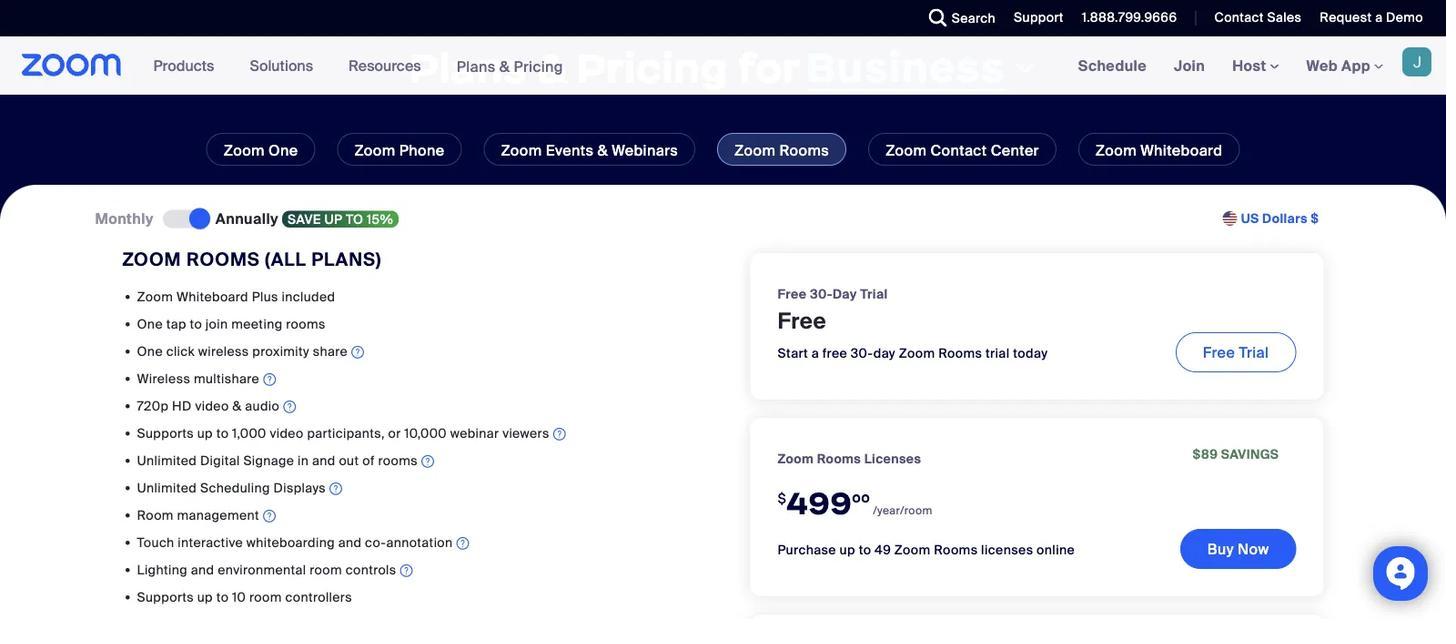 Task type: vqa. For each thing, say whether or not it's contained in the screenshot.
video within the 'application'
yes



Task type: describe. For each thing, give the bounding box(es) containing it.
support
[[1014, 9, 1064, 26]]

zoom rooms (all plans)
[[122, 248, 382, 271]]

one click wireless proximity share application
[[137, 342, 696, 364]]

touch interactive whiteboarding and co-annotation application
[[137, 533, 696, 555]]

plans)
[[312, 248, 382, 271]]

0 horizontal spatial room
[[249, 588, 282, 605]]

learn more about lighting and environmental room controls image
[[400, 562, 413, 580]]

one inside tabs of zoom services tab list
[[269, 141, 298, 160]]

schedule
[[1079, 56, 1147, 75]]

unlimited for unlimited scheduling displays
[[137, 479, 197, 496]]

free trial link
[[1176, 332, 1297, 372]]

10,000
[[405, 425, 447, 441]]

day
[[874, 345, 896, 362]]

touch
[[137, 534, 174, 551]]

1 vertical spatial 30-
[[851, 345, 874, 362]]

trial
[[986, 345, 1010, 362]]

out
[[339, 452, 359, 469]]

products button
[[154, 36, 223, 95]]

join
[[1175, 56, 1206, 75]]

one tap to join meeting rooms
[[137, 315, 326, 332]]

unlimited for unlimited digital signage in and out of rooms
[[137, 452, 197, 469]]

rooms left licenses
[[934, 542, 978, 558]]

1.888.799.9666 button up schedule 'link'
[[1082, 9, 1178, 26]]

unlimited scheduling displays
[[137, 479, 326, 496]]

solutions
[[250, 56, 313, 75]]

webinar
[[450, 425, 499, 441]]

unlimited digital signage in and out of rooms application
[[137, 451, 696, 473]]

annually save up to 15%
[[216, 209, 393, 228]]

schedule link
[[1065, 36, 1161, 95]]

pricing for plans & pricing for
[[577, 42, 729, 94]]

to inside annually save up to 15%
[[346, 211, 364, 228]]

phone
[[399, 141, 445, 160]]

720p
[[137, 397, 169, 414]]

/year/room
[[873, 503, 933, 517]]

licenses
[[982, 542, 1034, 558]]

contact sales
[[1215, 9, 1302, 26]]

$89
[[1193, 446, 1218, 463]]

host button
[[1233, 56, 1280, 75]]

1.888.799.9666 button up 'schedule'
[[1069, 0, 1182, 36]]

whiteboarding
[[247, 534, 335, 551]]

& inside tabs of zoom services tab list
[[598, 141, 608, 160]]

a for request
[[1376, 9, 1383, 26]]

zoom for zoom whiteboard plus included
[[137, 288, 173, 305]]

plus
[[252, 288, 278, 305]]

up for supports up to 1,000 video participants, or 10,000 webinar viewers
[[197, 425, 213, 441]]

signage
[[243, 452, 294, 469]]

annotation
[[386, 534, 453, 551]]

lighting and environmental room controls application
[[137, 561, 696, 582]]

purchase up to 49 zoom rooms licenses online
[[778, 542, 1075, 558]]

$ 499 00 /year/room
[[778, 483, 933, 523]]

included
[[282, 288, 335, 305]]

zoom for zoom whiteboard
[[1096, 141, 1137, 160]]

resources button
[[349, 36, 429, 95]]

$89 savings
[[1193, 446, 1280, 463]]

free for free 30-day trial
[[778, 285, 807, 302]]

room management application
[[137, 506, 696, 527]]

pricing for plans & pricing
[[514, 57, 563, 76]]

buy
[[1208, 539, 1234, 558]]

start a free 30-day zoom rooms trial today
[[778, 345, 1048, 362]]

15%
[[367, 211, 393, 228]]

multishare
[[194, 370, 260, 387]]

resources
[[349, 56, 421, 75]]

zoom for zoom contact center
[[886, 141, 927, 160]]

room
[[137, 507, 174, 523]]

lighting and environmental room controls
[[137, 561, 397, 578]]

zoom for zoom phone
[[355, 141, 396, 160]]

1,000
[[232, 425, 267, 441]]

plans & pricing for
[[409, 42, 801, 94]]

49
[[875, 542, 892, 558]]

zoom whiteboard
[[1096, 141, 1223, 160]]

learn more about unlimited scheduling displays image
[[330, 480, 342, 498]]

720p hd video & audio application
[[137, 397, 696, 418]]

search
[[952, 10, 996, 26]]

sales
[[1268, 9, 1302, 26]]

$ inside $ 499 00 /year/room
[[778, 489, 787, 507]]

rooms for zoom rooms
[[780, 141, 830, 160]]

scheduling
[[200, 479, 270, 496]]

00
[[852, 491, 871, 505]]

zoom for zoom rooms licenses
[[778, 450, 814, 467]]

720p hd video & audio
[[137, 397, 280, 414]]

in
[[298, 452, 309, 469]]

share
[[313, 343, 348, 359]]

for
[[738, 42, 801, 94]]

1.888.799.9666
[[1082, 9, 1178, 26]]

wireless multishare application
[[137, 370, 696, 391]]

rooms inside unlimited digital signage in and out of rooms application
[[378, 452, 418, 469]]

plans & pricing
[[457, 57, 563, 76]]

supports up to 10 room controllers
[[137, 588, 352, 605]]

rooms for zoom rooms licenses
[[817, 450, 861, 467]]

zoom contact center
[[886, 141, 1040, 160]]

free 30-day trial
[[778, 285, 888, 302]]

a for start
[[812, 345, 819, 362]]

free for free
[[778, 307, 827, 335]]

licenses
[[865, 450, 922, 467]]

viewers
[[503, 425, 550, 441]]

day
[[833, 285, 857, 302]]

center
[[991, 141, 1040, 160]]

whiteboard for zoom whiteboard
[[1141, 141, 1223, 160]]

zoom rooms licenses element
[[778, 449, 922, 468]]

host
[[1233, 56, 1271, 75]]



Task type: locate. For each thing, give the bounding box(es) containing it.
online
[[1037, 542, 1075, 558]]

a left demo
[[1376, 9, 1383, 26]]

0 vertical spatial 30-
[[810, 285, 833, 302]]

0 horizontal spatial and
[[191, 561, 214, 578]]

1.888.799.9666 button
[[1069, 0, 1182, 36], [1082, 9, 1178, 26]]

room right "10"
[[249, 588, 282, 605]]

zoom logo image
[[22, 54, 122, 76]]

499
[[787, 483, 852, 523]]

0 vertical spatial trial
[[861, 285, 888, 302]]

up right the save
[[325, 211, 343, 228]]

one click wireless proximity share
[[137, 343, 348, 359]]

contact inside tabs of zoom services tab list
[[931, 141, 987, 160]]

whiteboard up join
[[177, 288, 248, 305]]

rooms for zoom rooms (all plans)
[[187, 248, 260, 271]]

10
[[232, 588, 246, 605]]

up for supports up to 10 room controllers
[[197, 588, 213, 605]]

0 vertical spatial $
[[1311, 210, 1320, 227]]

up down 720p hd video & audio at the bottom of page
[[197, 425, 213, 441]]

1 vertical spatial and
[[338, 534, 362, 551]]

unlimited scheduling displays application
[[137, 479, 696, 500]]

2 horizontal spatial and
[[338, 534, 362, 551]]

one for one click wireless proximity share
[[137, 343, 163, 359]]

supports for supports up to 1,000 video participants, or 10,000 webinar viewers
[[137, 425, 194, 441]]

trial
[[861, 285, 888, 302], [1240, 343, 1270, 362]]

request a demo link
[[1307, 0, 1447, 36], [1320, 9, 1424, 26]]

0 vertical spatial whiteboard
[[1141, 141, 1223, 160]]

free inside free trial link
[[1203, 343, 1236, 362]]

2 unlimited from the top
[[137, 479, 197, 496]]

now
[[1238, 539, 1270, 558]]

1 horizontal spatial a
[[1376, 9, 1383, 26]]

unlimited digital signage in and out of rooms
[[137, 452, 418, 469]]

1 vertical spatial one
[[137, 315, 163, 332]]

banner containing products
[[0, 36, 1447, 96]]

annually
[[216, 209, 279, 228]]

0 vertical spatial and
[[312, 452, 336, 469]]

controls
[[346, 561, 397, 578]]

0 vertical spatial free
[[778, 285, 807, 302]]

click
[[166, 343, 195, 359]]

1 vertical spatial a
[[812, 345, 819, 362]]

meeting
[[231, 315, 283, 332]]

join link
[[1161, 36, 1219, 95]]

one up wireless
[[137, 343, 163, 359]]

learn more about 720p hd video & audio image
[[283, 398, 296, 416]]

audio
[[245, 397, 280, 414]]

0 vertical spatial supports
[[137, 425, 194, 441]]

and right in
[[312, 452, 336, 469]]

1 supports from the top
[[137, 425, 194, 441]]

1 vertical spatial video
[[270, 425, 304, 441]]

1 horizontal spatial whiteboard
[[1141, 141, 1223, 160]]

$
[[1311, 210, 1320, 227], [778, 489, 787, 507]]

one inside application
[[137, 343, 163, 359]]

lighting
[[137, 561, 188, 578]]

0 vertical spatial a
[[1376, 9, 1383, 26]]

contact left center
[[931, 141, 987, 160]]

to right the tap
[[190, 315, 202, 332]]

purchase
[[778, 542, 837, 558]]

profile picture image
[[1403, 47, 1432, 76]]

banner
[[0, 36, 1447, 96]]

environmental
[[218, 561, 306, 578]]

dollars
[[1263, 210, 1308, 227]]

contact left 'sales'
[[1215, 9, 1264, 26]]

to left 1,000
[[216, 425, 229, 441]]

of
[[363, 452, 375, 469]]

to
[[346, 211, 364, 228], [190, 315, 202, 332], [216, 425, 229, 441], [859, 542, 872, 558], [216, 588, 229, 605]]

web app
[[1307, 56, 1371, 75]]

2 supports from the top
[[137, 588, 194, 605]]

zoom events & webinars
[[501, 141, 678, 160]]

meetings navigation
[[1065, 36, 1447, 96]]

zoom for zoom rooms
[[735, 141, 776, 160]]

learn more about unlimited digital signage in and out of rooms image
[[422, 452, 434, 471]]

zoom for zoom one
[[224, 141, 265, 160]]

1 vertical spatial whiteboard
[[177, 288, 248, 305]]

web
[[1307, 56, 1338, 75]]

1 horizontal spatial $
[[1311, 210, 1320, 227]]

demo
[[1387, 9, 1424, 26]]

us
[[1242, 210, 1260, 227]]

learn more about touch interactive whiteboarding and co-annotation image
[[457, 534, 469, 553]]

free inside free 30-day trial element
[[778, 285, 807, 302]]

rooms left trial
[[939, 345, 983, 362]]

to for supports up to 10 room controllers
[[216, 588, 229, 605]]

1 vertical spatial supports
[[137, 588, 194, 605]]

0 vertical spatial rooms
[[286, 315, 326, 332]]

1 vertical spatial contact
[[931, 141, 987, 160]]

0 horizontal spatial contact
[[931, 141, 987, 160]]

2 vertical spatial and
[[191, 561, 214, 578]]

to left 49
[[859, 542, 872, 558]]

30- right free
[[851, 345, 874, 362]]

zoom for zoom rooms (all plans)
[[122, 248, 182, 271]]

0 horizontal spatial rooms
[[286, 315, 326, 332]]

up for purchase up to 49 zoom rooms licenses online
[[840, 542, 856, 558]]

1 vertical spatial $
[[778, 489, 787, 507]]

$ up purchase
[[778, 489, 787, 507]]

1 horizontal spatial contact
[[1215, 9, 1264, 26]]

plans for plans & pricing for
[[409, 42, 527, 94]]

1 horizontal spatial trial
[[1240, 343, 1270, 362]]

video right hd
[[195, 397, 229, 414]]

1 horizontal spatial and
[[312, 452, 336, 469]]

products
[[154, 56, 214, 75]]

0 horizontal spatial whiteboard
[[177, 288, 248, 305]]

0 vertical spatial video
[[195, 397, 229, 414]]

and down interactive
[[191, 561, 214, 578]]

participants,
[[307, 425, 385, 441]]

one left the tap
[[137, 315, 163, 332]]

to left "10"
[[216, 588, 229, 605]]

zoom one
[[224, 141, 298, 160]]

to for purchase up to 49 zoom rooms licenses online
[[859, 542, 872, 558]]

to for supports up to 1,000 video participants, or 10,000 webinar viewers
[[216, 425, 229, 441]]

1 vertical spatial trial
[[1240, 343, 1270, 362]]

supports down lighting
[[137, 588, 194, 605]]

1 horizontal spatial video
[[270, 425, 304, 441]]

plans inside product information navigation
[[457, 57, 496, 76]]

supports for supports up to 10 room controllers
[[137, 588, 194, 605]]

plans for plans & pricing
[[457, 57, 496, 76]]

& inside application
[[232, 397, 242, 414]]

0 horizontal spatial a
[[812, 345, 819, 362]]

displays
[[274, 479, 326, 496]]

0 horizontal spatial pricing
[[514, 57, 563, 76]]

and inside application
[[191, 561, 214, 578]]

supports down 720p
[[137, 425, 194, 441]]

up left 49
[[840, 542, 856, 558]]

hd
[[172, 397, 192, 414]]

up inside annually save up to 15%
[[325, 211, 343, 228]]

learn more about one click wireless proximity share image
[[351, 343, 364, 361]]

up inside supports up to 1,000 video participants, or 10,000 webinar viewers application
[[197, 425, 213, 441]]

webinars
[[612, 141, 678, 160]]

supports up to 1,000 video participants, or 10,000 webinar viewers application
[[137, 424, 696, 446]]

supports up to 1,000 video participants, or 10,000 webinar viewers
[[137, 425, 550, 441]]

2 vertical spatial free
[[1203, 343, 1236, 362]]

savings
[[1222, 446, 1280, 463]]

learn more about room management image
[[263, 507, 276, 525]]

rooms up the 00
[[817, 450, 861, 467]]

zoom rooms licenses
[[778, 450, 922, 467]]

rooms down 'for'
[[780, 141, 830, 160]]

or
[[388, 425, 401, 441]]

us dollars $ button
[[1242, 210, 1320, 228]]

product information navigation
[[140, 36, 577, 96]]

zoom for zoom events & webinars
[[501, 141, 542, 160]]

pricing up events
[[514, 57, 563, 76]]

learn more about wireless multishare image
[[263, 370, 276, 389]]

room up controllers
[[310, 561, 342, 578]]

learn more about supports up to 1,000 video participants, or 10,000 webinar viewers image
[[553, 425, 566, 443]]

1 horizontal spatial pricing
[[577, 42, 729, 94]]

save
[[288, 211, 321, 228]]

0 vertical spatial one
[[269, 141, 298, 160]]

whiteboard inside tabs of zoom services tab list
[[1141, 141, 1223, 160]]

to for one tap to join meeting rooms
[[190, 315, 202, 332]]

co-
[[365, 534, 386, 551]]

0 horizontal spatial 30-
[[810, 285, 833, 302]]

a left free
[[812, 345, 819, 362]]

events
[[546, 141, 594, 160]]

free trial
[[1203, 343, 1270, 362]]

request a demo
[[1320, 9, 1424, 26]]

and left co-
[[338, 534, 362, 551]]

touch interactive whiteboarding and co-annotation
[[137, 534, 453, 551]]

rooms down or
[[378, 452, 418, 469]]

web app button
[[1307, 56, 1384, 75]]

2 vertical spatial one
[[137, 343, 163, 359]]

tabs of zoom services tab list
[[27, 133, 1419, 166]]

(all
[[265, 248, 307, 271]]

$ right dollars
[[1311, 210, 1320, 227]]

and
[[312, 452, 336, 469], [338, 534, 362, 551], [191, 561, 214, 578]]

0 vertical spatial room
[[310, 561, 342, 578]]

zoom whiteboard plus included
[[137, 288, 335, 305]]

1 unlimited from the top
[[137, 452, 197, 469]]

us dollars $
[[1242, 210, 1320, 227]]

supports inside application
[[137, 425, 194, 441]]

zoom phone
[[355, 141, 445, 160]]

1 vertical spatial room
[[249, 588, 282, 605]]

$499 per year per room element
[[778, 472, 1181, 531]]

unlimited left digital
[[137, 452, 197, 469]]

whiteboard for zoom whiteboard plus included
[[177, 288, 248, 305]]

video down learn more about 720p hd video & audio image at the left bottom
[[270, 425, 304, 441]]

1 horizontal spatial room
[[310, 561, 342, 578]]

app
[[1342, 56, 1371, 75]]

one for one tap to join meeting rooms
[[137, 315, 163, 332]]

1 vertical spatial rooms
[[378, 452, 418, 469]]

rooms up zoom whiteboard plus included
[[187, 248, 260, 271]]

rooms inside tabs of zoom services tab list
[[780, 141, 830, 160]]

0 vertical spatial contact
[[1215, 9, 1264, 26]]

room inside application
[[310, 561, 342, 578]]

0 horizontal spatial $
[[778, 489, 787, 507]]

request
[[1320, 9, 1372, 26]]

interactive
[[178, 534, 243, 551]]

unlimited up room at bottom
[[137, 479, 197, 496]]

monthly
[[95, 209, 154, 228]]

30- up free
[[810, 285, 833, 302]]

up left "10"
[[197, 588, 213, 605]]

0 horizontal spatial trial
[[861, 285, 888, 302]]

wireless multishare
[[137, 370, 260, 387]]

zoom rooms
[[735, 141, 830, 160]]

unlimited
[[137, 452, 197, 469], [137, 479, 197, 496]]

contact
[[1215, 9, 1264, 26], [931, 141, 987, 160]]

to inside application
[[216, 425, 229, 441]]

free for free trial
[[1203, 343, 1236, 362]]

wireless
[[198, 343, 249, 359]]

controllers
[[285, 588, 352, 605]]

0 horizontal spatial video
[[195, 397, 229, 414]]

1 horizontal spatial rooms
[[378, 452, 418, 469]]

rooms
[[780, 141, 830, 160], [187, 248, 260, 271], [939, 345, 983, 362], [817, 450, 861, 467], [934, 542, 978, 558]]

to left 15%
[[346, 211, 364, 228]]

$ inside popup button
[[1311, 210, 1320, 227]]

management
[[177, 507, 259, 523]]

1 vertical spatial free
[[778, 307, 827, 335]]

1 horizontal spatial 30-
[[851, 345, 874, 362]]

free 30-day trial element
[[778, 284, 888, 304]]

free
[[823, 345, 848, 362]]

one up annually save up to 15% at the top left
[[269, 141, 298, 160]]

& inside product information navigation
[[500, 57, 510, 76]]

wireless
[[137, 370, 190, 387]]

pricing inside product information navigation
[[514, 57, 563, 76]]

pricing up webinars
[[577, 42, 729, 94]]

0 vertical spatial unlimited
[[137, 452, 197, 469]]

1 vertical spatial unlimited
[[137, 479, 197, 496]]

whiteboard
[[1141, 141, 1223, 160], [177, 288, 248, 305]]

buy now link
[[1181, 529, 1297, 569]]

rooms down included
[[286, 315, 326, 332]]

whiteboard down the join
[[1141, 141, 1223, 160]]

plans & pricing link
[[457, 57, 563, 76], [457, 57, 563, 76]]



